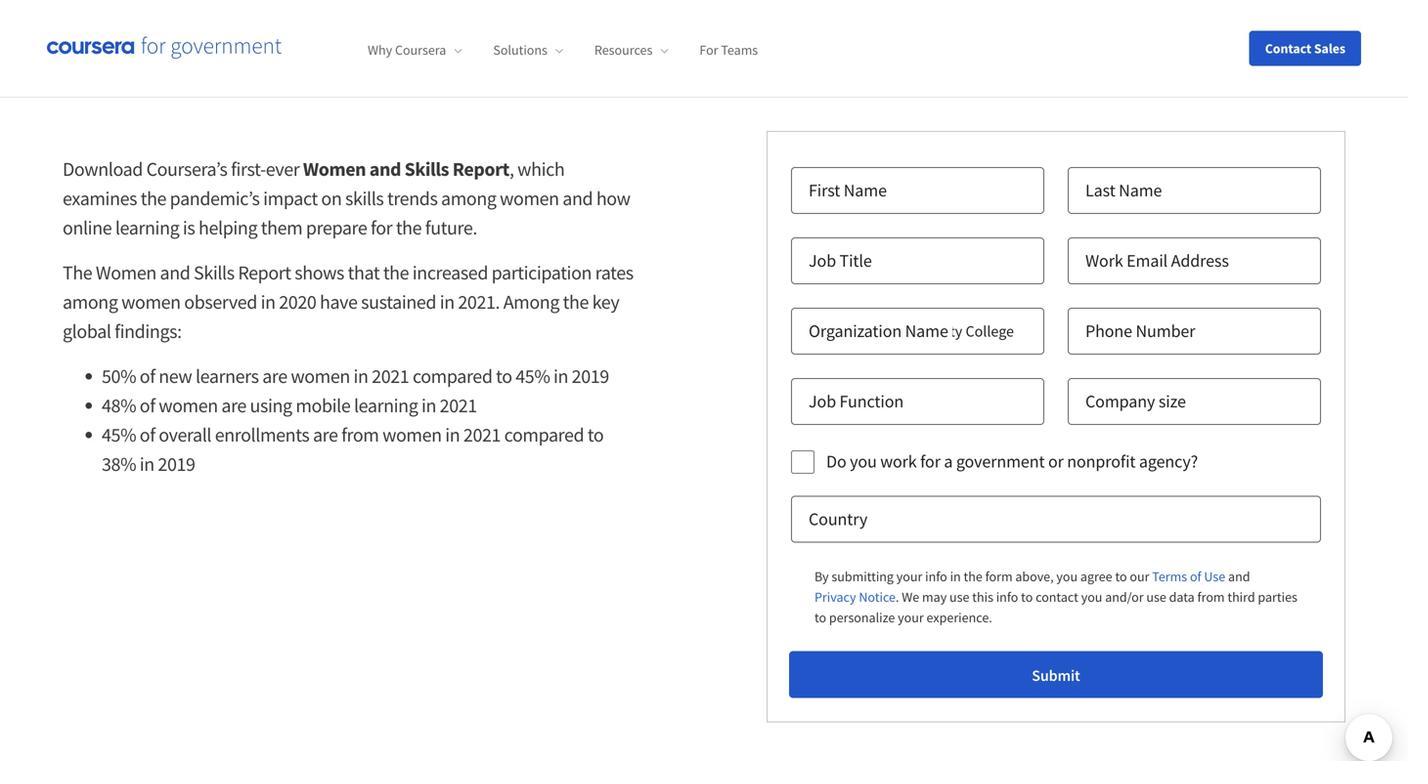 Task type: locate. For each thing, give the bounding box(es) containing it.
skills up trends
[[405, 157, 449, 181]]

1 horizontal spatial 2019
[[572, 364, 609, 389]]

contact
[[1036, 589, 1079, 606]]

use
[[950, 589, 970, 606], [1147, 589, 1167, 606]]

our
[[1130, 568, 1150, 586]]

0 vertical spatial report
[[453, 157, 509, 181]]

and up third
[[1228, 568, 1250, 586]]

job left "function"
[[809, 391, 836, 413]]

are up using
[[262, 364, 287, 389]]

from down use
[[1198, 589, 1225, 606]]

50%
[[102, 364, 136, 389]]

1 vertical spatial your
[[898, 609, 924, 627]]

0 vertical spatial 45%
[[516, 364, 550, 389]]

1 job from the top
[[809, 250, 836, 272]]

1 horizontal spatial among
[[441, 186, 496, 211]]

among up global
[[63, 290, 118, 314]]

1 vertical spatial women
[[96, 261, 156, 285]]

name for last name
[[1119, 179, 1162, 201]]

0 horizontal spatial women
[[96, 261, 156, 285]]

1 horizontal spatial you
[[1057, 568, 1078, 586]]

overall
[[159, 423, 211, 447]]

1 horizontal spatial use
[[1147, 589, 1167, 606]]

contact sales
[[1265, 40, 1346, 57]]

learning right mobile
[[354, 394, 418, 418]]

work
[[880, 451, 917, 473]]

1 vertical spatial info
[[996, 589, 1018, 606]]

name down job title text field
[[905, 320, 948, 342]]

on
[[321, 186, 342, 211]]

report inside the women and skills report shows that the increased participation rates among women observed in 2020 have sustained in 2021. among the key global findings:
[[238, 261, 291, 285]]

0 horizontal spatial from
[[341, 423, 379, 447]]

1 horizontal spatial from
[[1198, 589, 1225, 606]]

1 horizontal spatial report
[[453, 157, 509, 181]]

and up skills
[[369, 157, 401, 181]]

company
[[1086, 391, 1155, 413]]

women inside , which examines the pandemic's impact on skills trends among women and how online learning is helping them prepare for the future.
[[500, 186, 559, 211]]

of right 48%
[[140, 394, 155, 418]]

0 vertical spatial for
[[371, 216, 392, 240]]

0 horizontal spatial info
[[925, 568, 947, 586]]

0 vertical spatial 2019
[[572, 364, 609, 389]]

for inside , which examines the pandemic's impact on skills trends among women and how online learning is helping them prepare for the future.
[[371, 216, 392, 240]]

that
[[348, 261, 380, 285]]

0 vertical spatial from
[[341, 423, 379, 447]]

the women and skills report shows that the increased participation rates among women observed in 2020 have sustained in 2021. among the key global findings:
[[63, 261, 633, 344]]

a
[[944, 451, 953, 473]]

2019 down overall
[[158, 452, 195, 477]]

and down is
[[160, 261, 190, 285]]

number
[[1136, 320, 1195, 342]]

and inside , which examines the pandemic's impact on skills trends among women and how online learning is helping them prepare for the future.
[[563, 186, 593, 211]]

45% down among
[[516, 364, 550, 389]]

online
[[63, 216, 112, 240]]

your
[[897, 568, 923, 586], [898, 609, 924, 627]]

prepare
[[306, 216, 367, 240]]

women right 'the'
[[96, 261, 156, 285]]

size
[[1159, 391, 1186, 413]]

0 vertical spatial compared
[[413, 364, 492, 389]]

privacy notice
[[815, 589, 896, 606]]

resources link
[[594, 41, 668, 59]]

2019 down key at left
[[572, 364, 609, 389]]

using
[[250, 394, 292, 418]]

women
[[500, 186, 559, 211], [121, 290, 181, 314], [291, 364, 350, 389], [159, 394, 218, 418], [382, 423, 442, 447]]

1 vertical spatial skills
[[194, 261, 234, 285]]

in inside by submitting your info in the form above, you agree to our terms of use and privacy notice
[[950, 568, 961, 586]]

address
[[1171, 250, 1229, 272]]

coursera's
[[146, 157, 227, 181]]

0 horizontal spatial you
[[850, 451, 877, 473]]

by submitting your info in the form above, you agree to our terms of use and privacy notice
[[815, 568, 1253, 606]]

may
[[922, 589, 947, 606]]

1 vertical spatial report
[[238, 261, 291, 285]]

info up may
[[925, 568, 947, 586]]

info inside by submitting your info in the form above, you agree to our terms of use and privacy notice
[[925, 568, 947, 586]]

0 vertical spatial your
[[897, 568, 923, 586]]

0 horizontal spatial for
[[371, 216, 392, 240]]

name right first
[[844, 179, 887, 201]]

Job Title text field
[[791, 238, 1044, 285]]

from
[[341, 423, 379, 447], [1198, 589, 1225, 606]]

terms of
[[1152, 568, 1202, 586]]

1 horizontal spatial info
[[996, 589, 1018, 606]]

name right last
[[1119, 179, 1162, 201]]

2 horizontal spatial are
[[313, 423, 338, 447]]

for down skills
[[371, 216, 392, 240]]

you down agree to
[[1081, 589, 1103, 606]]

1 vertical spatial you
[[1057, 568, 1078, 586]]

1 horizontal spatial skills
[[405, 157, 449, 181]]

company size
[[1086, 391, 1186, 413]]

you inside '. we may use this info to contact you and/or use data from third parties to personalize your experience.'
[[1081, 589, 1103, 606]]

and
[[369, 157, 401, 181], [563, 186, 593, 211], [160, 261, 190, 285], [1228, 568, 1250, 586]]

your down . we
[[898, 609, 924, 627]]

1 horizontal spatial compared
[[504, 423, 584, 447]]

which
[[517, 157, 565, 181]]

do
[[826, 451, 847, 473]]

among inside the women and skills report shows that the increased participation rates among women observed in 2020 have sustained in 2021. among the key global findings:
[[63, 290, 118, 314]]

1 horizontal spatial women
[[303, 157, 366, 181]]

agency?
[[1139, 451, 1198, 473]]

job title
[[809, 250, 872, 272]]

0 vertical spatial among
[[441, 186, 496, 211]]

job function
[[809, 391, 904, 413]]

or
[[1048, 451, 1064, 473]]

0 horizontal spatial skills
[[194, 261, 234, 285]]

1 horizontal spatial for
[[920, 451, 941, 473]]

submit
[[1032, 666, 1080, 686]]

report up 2020
[[238, 261, 291, 285]]

0 vertical spatial 2021
[[372, 364, 409, 389]]

2 vertical spatial of
[[140, 423, 155, 447]]

your up . we
[[897, 568, 923, 586]]

0 horizontal spatial are
[[221, 394, 246, 418]]

coursera for government image
[[47, 37, 282, 60]]

skills
[[345, 186, 384, 211]]

2 horizontal spatial you
[[1081, 589, 1103, 606]]

. we may use this info to contact you and/or use data from third parties to personalize your experience.
[[815, 589, 1298, 627]]

0 horizontal spatial use
[[950, 589, 970, 606]]

1 vertical spatial of
[[140, 394, 155, 418]]

2 vertical spatial 2021
[[463, 423, 501, 447]]

women
[[303, 157, 366, 181], [96, 261, 156, 285]]

of left new on the left of page
[[140, 364, 155, 389]]

and left how
[[563, 186, 593, 211]]

0 vertical spatial skills
[[405, 157, 449, 181]]

mobile
[[296, 394, 350, 418]]

2019
[[572, 364, 609, 389], [158, 452, 195, 477]]

contact sales button
[[1250, 31, 1361, 66]]

0 vertical spatial you
[[850, 451, 877, 473]]

1 vertical spatial 45%
[[102, 423, 136, 447]]

2021
[[372, 364, 409, 389], [440, 394, 477, 418], [463, 423, 501, 447]]

download
[[63, 157, 143, 181]]

phone number
[[1086, 320, 1195, 342]]

terms of use link
[[1152, 567, 1226, 587]]

country
[[809, 508, 868, 530]]

0 vertical spatial of
[[140, 364, 155, 389]]

in
[[261, 290, 275, 314], [440, 290, 455, 314], [354, 364, 368, 389], [554, 364, 568, 389], [421, 394, 436, 418], [445, 423, 460, 447], [140, 452, 154, 477], [950, 568, 961, 586]]

learning left is
[[115, 216, 179, 240]]

1 vertical spatial 2021
[[440, 394, 477, 418]]

2 horizontal spatial name
[[1119, 179, 1162, 201]]

2 vertical spatial are
[[313, 423, 338, 447]]

are down mobile
[[313, 423, 338, 447]]

the up this
[[964, 568, 983, 586]]

1 vertical spatial from
[[1198, 589, 1225, 606]]

you up contact in the bottom right of the page
[[1057, 568, 1078, 586]]

Organization Name text field
[[791, 308, 1044, 355]]

skills up observed at the left
[[194, 261, 234, 285]]

for left a
[[920, 451, 941, 473]]

and inside by submitting your info in the form above, you agree to our terms of use and privacy notice
[[1228, 568, 1250, 586]]

the down coursera's
[[141, 186, 166, 211]]

1 vertical spatial among
[[63, 290, 118, 314]]

learning inside "50% of new learners are women in 2021 compared to 45% in 2019 48% of women are using mobile learning in 2021 45% of overall enrollments are from women in 2021 compared to 38% in 2019"
[[354, 394, 418, 418]]

job
[[809, 250, 836, 272], [809, 391, 836, 413]]

phone
[[1086, 320, 1133, 342]]

0 vertical spatial info
[[925, 568, 947, 586]]

data
[[1169, 589, 1195, 606]]

use up "experience."
[[950, 589, 970, 606]]

rates
[[595, 261, 633, 285]]

by
[[815, 568, 829, 586]]

women up the "on"
[[303, 157, 366, 181]]

45% down 48%
[[102, 423, 136, 447]]

2 job from the top
[[809, 391, 836, 413]]

among
[[441, 186, 496, 211], [63, 290, 118, 314]]

0 vertical spatial learning
[[115, 216, 179, 240]]

are down learners
[[221, 394, 246, 418]]

organization name
[[809, 320, 948, 342]]

why
[[368, 41, 392, 59]]

name for first name
[[844, 179, 887, 201]]

for
[[371, 216, 392, 240], [920, 451, 941, 473]]

0 horizontal spatial 45%
[[102, 423, 136, 447]]

teams
[[721, 41, 758, 59]]

learners
[[196, 364, 259, 389]]

pandemic's
[[170, 186, 260, 211]]

from down mobile
[[341, 423, 379, 447]]

job left title at the top right of the page
[[809, 250, 836, 272]]

0 horizontal spatial report
[[238, 261, 291, 285]]

0 horizontal spatial among
[[63, 290, 118, 314]]

your inside by submitting your info in the form above, you agree to our terms of use and privacy notice
[[897, 568, 923, 586]]

info inside '. we may use this info to contact you and/or use data from third parties to personalize your experience.'
[[996, 589, 1018, 606]]

2 vertical spatial you
[[1081, 589, 1103, 606]]

0 vertical spatial job
[[809, 250, 836, 272]]

use left data
[[1147, 589, 1167, 606]]

skills
[[405, 157, 449, 181], [194, 261, 234, 285]]

report left which
[[453, 157, 509, 181]]

among up 'future.'
[[441, 186, 496, 211]]

0 horizontal spatial learning
[[115, 216, 179, 240]]

1 vertical spatial learning
[[354, 394, 418, 418]]

is
[[183, 216, 195, 240]]

global
[[63, 319, 111, 344]]

50% of new learners are women in 2021 compared to 45% in 2019 48% of women are using mobile learning in 2021 45% of overall enrollments are from women in 2021 compared to 38% in 2019
[[102, 364, 609, 477]]

1 horizontal spatial are
[[262, 364, 287, 389]]

of left overall
[[140, 423, 155, 447]]

sales
[[1314, 40, 1346, 57]]

1 vertical spatial job
[[809, 391, 836, 413]]

you right "do"
[[850, 451, 877, 473]]

info down form
[[996, 589, 1018, 606]]

to
[[496, 364, 512, 389], [588, 423, 604, 447], [1021, 589, 1033, 606], [815, 609, 827, 627]]

0 horizontal spatial 2019
[[158, 452, 195, 477]]

1 horizontal spatial learning
[[354, 394, 418, 418]]

learning
[[115, 216, 179, 240], [354, 394, 418, 418]]

this
[[972, 589, 994, 606]]

your inside '. we may use this info to contact you and/or use data from third parties to personalize your experience.'
[[898, 609, 924, 627]]

and inside the women and skills report shows that the increased participation rates among women observed in 2020 have sustained in 2021. among the key global findings:
[[160, 261, 190, 285]]

1 horizontal spatial name
[[905, 320, 948, 342]]

0 horizontal spatial name
[[844, 179, 887, 201]]



Task type: vqa. For each thing, say whether or not it's contained in the screenshot.


Task type: describe. For each thing, give the bounding box(es) containing it.
First Name text field
[[791, 167, 1044, 214]]

1 horizontal spatial 45%
[[516, 364, 550, 389]]

the inside by submitting your info in the form above, you agree to our terms of use and privacy notice
[[964, 568, 983, 586]]

findings:
[[115, 319, 182, 344]]

email
[[1127, 250, 1168, 272]]

why coursera link
[[368, 41, 462, 59]]

Do you work for a government or nonprofit agency? checkbox
[[791, 451, 815, 474]]

the
[[63, 261, 92, 285]]

. we
[[896, 589, 920, 606]]

organization
[[809, 320, 902, 342]]

work email address
[[1086, 250, 1229, 272]]

for teams
[[700, 41, 758, 59]]

you inside by submitting your info in the form above, you agree to our terms of use and privacy notice
[[1057, 568, 1078, 586]]

above,
[[1015, 568, 1054, 586]]

use
[[1204, 568, 1226, 586]]

Phone Number telephone field
[[1068, 308, 1321, 355]]

and/or
[[1105, 589, 1144, 606]]

women inside the women and skills report shows that the increased participation rates among women observed in 2020 have sustained in 2021. among the key global findings:
[[96, 261, 156, 285]]

impact
[[263, 186, 318, 211]]

women inside the women and skills report shows that the increased participation rates among women observed in 2020 have sustained in 2021. among the key global findings:
[[121, 290, 181, 314]]

learning inside , which examines the pandemic's impact on skills trends among women and how online learning is helping them prepare for the future.
[[115, 216, 179, 240]]

work
[[1086, 250, 1123, 272]]

1 vertical spatial compared
[[504, 423, 584, 447]]

0 horizontal spatial compared
[[413, 364, 492, 389]]

among inside , which examines the pandemic's impact on skills trends among women and how online learning is helping them prepare for the future.
[[441, 186, 496, 211]]

among
[[503, 290, 559, 314]]

3 of from the top
[[140, 423, 155, 447]]

third
[[1228, 589, 1255, 606]]

download coursera's first-ever women and skills report
[[63, 157, 509, 181]]

participation
[[492, 261, 592, 285]]

1 vertical spatial 2019
[[158, 452, 195, 477]]

why coursera
[[368, 41, 446, 59]]

last name
[[1086, 179, 1162, 201]]

2021.
[[458, 290, 500, 314]]

form
[[985, 568, 1013, 586]]

agree to
[[1081, 568, 1127, 586]]

1 vertical spatial for
[[920, 451, 941, 473]]

privacy notice link
[[815, 587, 896, 608]]

the down trends
[[396, 216, 422, 240]]

job for job function
[[809, 391, 836, 413]]

first
[[809, 179, 840, 201]]

observed
[[184, 290, 257, 314]]

for
[[700, 41, 718, 59]]

key
[[592, 290, 619, 314]]

how
[[596, 186, 630, 211]]

48%
[[102, 394, 136, 418]]

coursera
[[395, 41, 446, 59]]

nonprofit
[[1067, 451, 1136, 473]]

1 vertical spatial are
[[221, 394, 246, 418]]

submitting
[[832, 568, 894, 586]]

Work Email Address email field
[[1068, 238, 1321, 285]]

1 of from the top
[[140, 364, 155, 389]]

first-
[[231, 157, 266, 181]]

government
[[956, 451, 1045, 473]]

function
[[840, 391, 904, 413]]

1 use from the left
[[950, 589, 970, 606]]

title
[[840, 250, 872, 272]]

solutions
[[493, 41, 548, 59]]

ever
[[266, 157, 300, 181]]

parties
[[1258, 589, 1298, 606]]

sustained
[[361, 290, 436, 314]]

them
[[261, 216, 302, 240]]

the up "sustained"
[[383, 261, 409, 285]]

, which examines the pandemic's impact on skills trends among women and how online learning is helping them prepare for the future.
[[63, 157, 630, 240]]

from inside '. we may use this info to contact you and/or use data from third parties to personalize your experience.'
[[1198, 589, 1225, 606]]

examines
[[63, 186, 137, 211]]

personalize
[[829, 609, 895, 627]]

trends
[[387, 186, 438, 211]]

,
[[509, 157, 514, 181]]

0 vertical spatial are
[[262, 364, 287, 389]]

2 use from the left
[[1147, 589, 1167, 606]]

future.
[[425, 216, 477, 240]]

increased
[[412, 261, 488, 285]]

experience.
[[927, 609, 992, 627]]

the left key at left
[[563, 290, 589, 314]]

job for job title
[[809, 250, 836, 272]]

for teams link
[[700, 41, 758, 59]]

shows
[[295, 261, 344, 285]]

helping
[[199, 216, 257, 240]]

last
[[1086, 179, 1116, 201]]

submit button
[[789, 652, 1323, 699]]

new
[[159, 364, 192, 389]]

from inside "50% of new learners are women in 2021 compared to 45% in 2019 48% of women are using mobile learning in 2021 45% of overall enrollments are from women in 2021 compared to 38% in 2019"
[[341, 423, 379, 447]]

contact
[[1265, 40, 1312, 57]]

do you work for a government or nonprofit agency?
[[826, 451, 1198, 473]]

skills inside the women and skills report shows that the increased participation rates among women observed in 2020 have sustained in 2021. among the key global findings:
[[194, 261, 234, 285]]

have
[[320, 290, 358, 314]]

2020
[[279, 290, 316, 314]]

0 vertical spatial women
[[303, 157, 366, 181]]

Last Name text field
[[1068, 167, 1321, 214]]

solutions link
[[493, 41, 563, 59]]

resources
[[594, 41, 653, 59]]

enrollments
[[215, 423, 309, 447]]

2 of from the top
[[140, 394, 155, 418]]

name for organization name
[[905, 320, 948, 342]]



